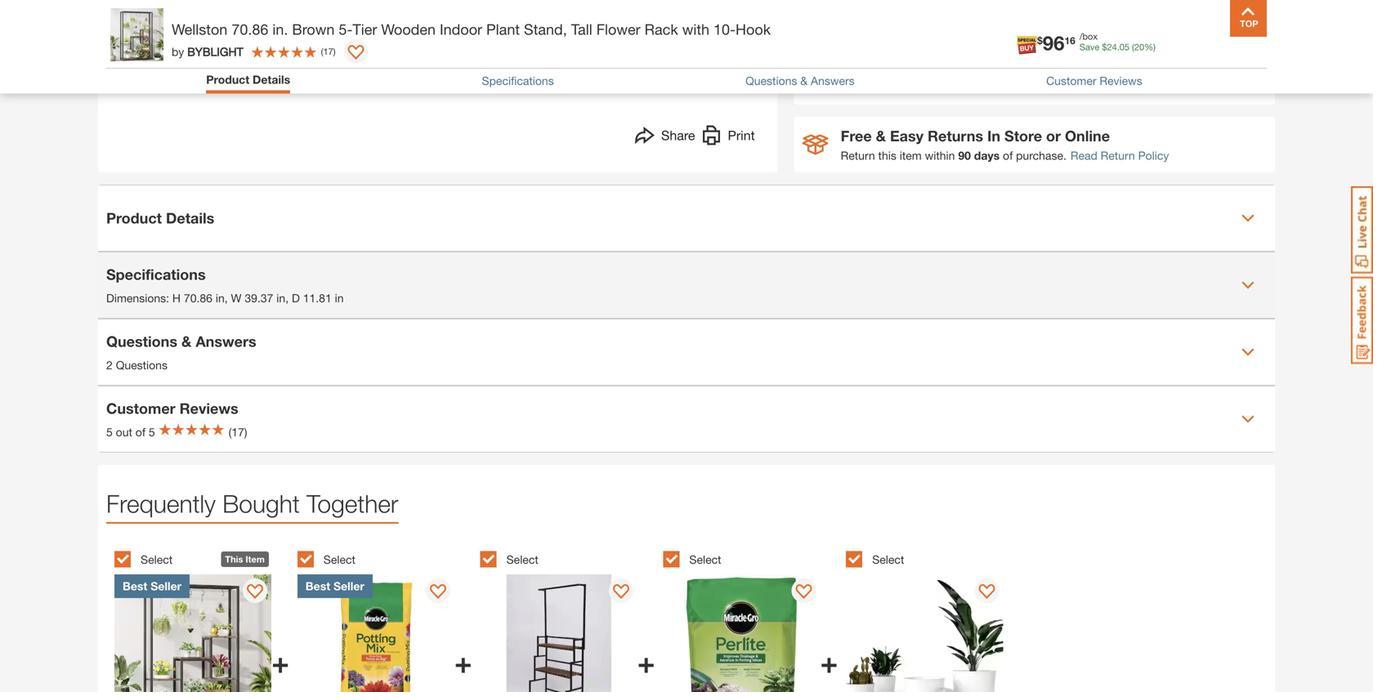Task type: locate. For each thing, give the bounding box(es) containing it.
2 caret image from the top
[[1241, 279, 1255, 292]]

of right the out
[[136, 425, 145, 439]]

2 seller from the left
[[333, 579, 364, 593]]

( inside /box save $ 24 . 05 ( 20 %)
[[1132, 42, 1134, 52]]

seller for display image to the middle
[[333, 579, 364, 593]]

specifications button
[[482, 74, 554, 88], [482, 74, 554, 88]]

0 vertical spatial answers
[[811, 74, 855, 88]]

image
[[455, 55, 487, 69]]

1 vertical spatial or
[[1046, 127, 1061, 145]]

0 horizontal spatial return
[[841, 149, 875, 162]]

4.5 in. to 7.1 in. dia white plastic planter pots with drainage holes and tray (5-pack) image
[[846, 574, 1003, 692]]

questions & answers button
[[745, 74, 855, 88], [745, 74, 855, 88]]

1 vertical spatial answers
[[196, 333, 256, 350]]

(17)
[[229, 425, 247, 439]]

3 caret image from the top
[[1241, 346, 1255, 359]]

questions
[[745, 74, 797, 88], [106, 333, 177, 350], [116, 358, 168, 372]]

answers down w
[[196, 333, 256, 350]]

product details up h
[[106, 209, 214, 227]]

seller inside '1 / 5' group
[[151, 579, 181, 593]]

1 horizontal spatial 70.86
[[232, 20, 268, 38]]

2 + from the left
[[454, 644, 472, 679]]

2 best seller from the left
[[306, 579, 364, 593]]

display image inside "3 / 5" group
[[613, 584, 629, 601]]

product down byblight
[[206, 73, 249, 86]]

with
[[682, 20, 709, 38]]

select inside 2 / 5 group
[[323, 553, 355, 566]]

0 vertical spatial questions
[[745, 74, 797, 88]]

this
[[225, 554, 243, 565]]

or inside the free & easy returns in store or online return this item within 90 days of purchase. read return policy
[[1046, 127, 1061, 145]]

or
[[1024, 42, 1040, 56], [1046, 127, 1061, 145]]

1 horizontal spatial ,
[[285, 291, 289, 305]]

5 out of 5
[[106, 425, 155, 439]]

best inside '1 / 5' group
[[123, 579, 147, 593]]

1 select from the left
[[141, 553, 173, 566]]

& inside the free & easy returns in store or online return this item within 90 days of purchase. read return policy
[[876, 127, 886, 145]]

70.86 left in.
[[232, 20, 268, 38]]

item
[[900, 149, 922, 162]]

0 horizontal spatial ,
[[225, 291, 228, 305]]

& down specifications dimensions: h 70.86 in , w 39.37 in , d 11.81 in
[[181, 333, 192, 350]]

read
[[1071, 149, 1097, 162]]

questions & answers 2 questions
[[106, 333, 256, 372]]

customer down save
[[1046, 74, 1096, 88]]

0 vertical spatial specifications
[[482, 74, 554, 88]]

0 horizontal spatial 5
[[106, 425, 113, 439]]

& up this
[[876, 127, 886, 145]]

5 left the out
[[106, 425, 113, 439]]

4 + from the left
[[820, 644, 838, 679]]

1 horizontal spatial return
[[1101, 149, 1135, 162]]

display image for the 68.1 in. tall indoor outdoor metal 3-tier plant stand flower pot organizer rack plant display holder "image"
[[613, 584, 629, 601]]

reviews down .
[[1100, 74, 1142, 88]]

or up purchase.
[[1046, 127, 1061, 145]]

96
[[1043, 31, 1065, 54]]

dimensions:
[[106, 291, 169, 305]]

$ left the 16
[[1037, 35, 1043, 46]]

1 horizontal spatial best
[[306, 579, 330, 593]]

0 vertical spatial product details
[[206, 73, 290, 86]]

indoor
[[440, 20, 482, 38]]

0 vertical spatial customer reviews
[[1046, 74, 1142, 88]]

None field
[[837, 0, 871, 31]]

0 horizontal spatial (
[[321, 46, 323, 57]]

seller for display icon within the '1 / 5' group
[[151, 579, 181, 593]]

display image inside 5 / 5 group
[[979, 584, 995, 601]]

caret image for specifications
[[1241, 279, 1255, 292]]

specifications for specifications dimensions: h 70.86 in , w 39.37 in , d 11.81 in
[[106, 266, 206, 283]]

return right read
[[1101, 149, 1135, 162]]

print button
[[702, 125, 755, 149]]

hook
[[736, 20, 771, 38]]

1 horizontal spatial seller
[[333, 579, 364, 593]]

+ inside "3 / 5" group
[[637, 644, 655, 679]]

0 horizontal spatial &
[[181, 333, 192, 350]]

specifications down zoom
[[482, 74, 554, 88]]

1 vertical spatial of
[[136, 425, 145, 439]]

+ inside 2 / 5 group
[[454, 644, 472, 679]]

1 vertical spatial 70.86
[[184, 291, 212, 305]]

5
[[106, 425, 113, 439], [149, 425, 155, 439]]

caret image
[[1241, 212, 1255, 225], [1241, 279, 1255, 292], [1241, 346, 1255, 359], [1241, 413, 1255, 426]]

( left )
[[321, 46, 323, 57]]

specifications dimensions: h 70.86 in , w 39.37 in , d 11.81 in
[[106, 266, 344, 305]]

1 vertical spatial details
[[166, 209, 214, 227]]

select
[[141, 553, 173, 566], [323, 553, 355, 566], [506, 553, 538, 566], [689, 553, 721, 566], [872, 553, 904, 566]]

1 horizontal spatial $
[[1102, 42, 1107, 52]]

customer reviews
[[1046, 74, 1142, 88], [106, 400, 238, 417]]

0 vertical spatial 70.86
[[232, 20, 268, 38]]

of inside the free & easy returns in store or online return this item within 90 days of purchase. read return policy
[[1003, 149, 1013, 162]]

specifications
[[482, 74, 554, 88], [106, 266, 206, 283]]

specifications inside specifications dimensions: h 70.86 in , w 39.37 in , d 11.81 in
[[106, 266, 206, 283]]

seller inside 2 / 5 group
[[333, 579, 364, 593]]

0 vertical spatial or
[[1024, 42, 1040, 56]]

1 display image from the left
[[247, 584, 263, 601]]

( right 05
[[1132, 42, 1134, 52]]

1 horizontal spatial in
[[276, 291, 285, 305]]

easy
[[890, 127, 924, 145]]

stand,
[[524, 20, 567, 38]]

5 select from the left
[[872, 553, 904, 566]]

best inside 2 / 5 group
[[306, 579, 330, 593]]

of right days
[[1003, 149, 1013, 162]]

3 + from the left
[[637, 644, 655, 679]]

2 in from the left
[[276, 291, 285, 305]]

(
[[1132, 42, 1134, 52], [321, 46, 323, 57]]

1 horizontal spatial reviews
[[1100, 74, 1142, 88]]

returns
[[928, 127, 983, 145]]

2 , from the left
[[285, 291, 289, 305]]

1 horizontal spatial specifications
[[482, 74, 554, 88]]

1 horizontal spatial or
[[1046, 127, 1061, 145]]

tier
[[353, 20, 377, 38]]

1 horizontal spatial 5
[[149, 425, 155, 439]]

2 best from the left
[[306, 579, 330, 593]]

, left the d
[[285, 291, 289, 305]]

1 horizontal spatial &
[[800, 74, 808, 88]]

2 horizontal spatial display image
[[979, 584, 995, 601]]

2 display image from the left
[[613, 584, 629, 601]]

0 vertical spatial reviews
[[1100, 74, 1142, 88]]

1 best seller from the left
[[123, 579, 181, 593]]

2 horizontal spatial in
[[335, 291, 344, 305]]

0 horizontal spatial answers
[[196, 333, 256, 350]]

0 horizontal spatial best
[[123, 579, 147, 593]]

product image image
[[110, 8, 163, 61]]

2 vertical spatial questions
[[116, 358, 168, 372]]

3 in from the left
[[335, 291, 344, 305]]

1 vertical spatial specifications
[[106, 266, 206, 283]]

display image
[[348, 45, 364, 61], [430, 584, 446, 601], [796, 584, 812, 601]]

0 horizontal spatial best seller
[[123, 579, 181, 593]]

questions up 2
[[106, 333, 177, 350]]

&
[[800, 74, 808, 88], [876, 127, 886, 145], [181, 333, 192, 350]]

feedback link image
[[1351, 276, 1373, 365]]

1 vertical spatial product
[[106, 209, 162, 227]]

h
[[172, 291, 181, 305]]

answers for questions & answers 2 questions
[[196, 333, 256, 350]]

1 horizontal spatial of
[[1003, 149, 1013, 162]]

display image inside '1 / 5' group
[[247, 584, 263, 601]]

1 horizontal spatial product
[[206, 73, 249, 86]]

share
[[661, 127, 695, 143]]

11.81
[[303, 291, 332, 305]]

questions & answers
[[745, 74, 855, 88]]

+
[[272, 644, 289, 679], [454, 644, 472, 679], [637, 644, 655, 679], [820, 644, 838, 679]]

& for questions & answers
[[181, 333, 192, 350]]

within
[[925, 149, 955, 162]]

$
[[1037, 35, 1043, 46], [1102, 42, 1107, 52]]

best seller for display image to the middle
[[306, 579, 364, 593]]

0 vertical spatial product
[[206, 73, 249, 86]]

, left w
[[225, 291, 228, 305]]

1 horizontal spatial best seller
[[306, 579, 364, 593]]

customer reviews up '5 out of 5'
[[106, 400, 238, 417]]

return down free at the right
[[841, 149, 875, 162]]

0 vertical spatial &
[[800, 74, 808, 88]]

answers
[[811, 74, 855, 88], [196, 333, 256, 350]]

questions down "hook" at the top right of page
[[745, 74, 797, 88]]

this item
[[225, 554, 265, 565]]

wooden
[[381, 20, 436, 38]]

best for display image to the middle
[[306, 579, 330, 593]]

1 seller from the left
[[151, 579, 181, 593]]

questions right 2
[[116, 358, 168, 372]]

50 qt. potting soil mix image
[[297, 574, 454, 692]]

details up specifications dimensions: h 70.86 in , w 39.37 in , d 11.81 in
[[166, 209, 214, 227]]

customer reviews down save
[[1046, 74, 1142, 88]]

20
[[1134, 42, 1144, 52]]

$ left .
[[1102, 42, 1107, 52]]

specifications for specifications
[[482, 74, 554, 88]]

0 horizontal spatial customer reviews
[[106, 400, 238, 417]]

flower
[[596, 20, 640, 38]]

display image
[[247, 584, 263, 601], [613, 584, 629, 601], [979, 584, 995, 601]]

best seller inside '1 / 5' group
[[123, 579, 181, 593]]

2 vertical spatial &
[[181, 333, 192, 350]]

in left the d
[[276, 291, 285, 305]]

zoom
[[503, 55, 533, 69]]

1 horizontal spatial details
[[253, 73, 290, 86]]

in.
[[272, 20, 288, 38]]

this
[[878, 149, 896, 162]]

1 vertical spatial customer reviews
[[106, 400, 238, 417]]

select for "3 / 5" group at the left of page
[[506, 553, 538, 566]]

answers for questions & answers
[[811, 74, 855, 88]]

answers up free at the right
[[811, 74, 855, 88]]

3 select from the left
[[506, 553, 538, 566]]

0 horizontal spatial in
[[216, 291, 225, 305]]

share button
[[635, 125, 695, 149]]

select inside '1 / 5' group
[[141, 553, 173, 566]]

70.86
[[232, 20, 268, 38], [184, 291, 212, 305]]

1 vertical spatial customer
[[106, 400, 175, 417]]

0 horizontal spatial or
[[1024, 42, 1040, 56]]

+ for 4 / 5 group
[[820, 644, 838, 679]]

in
[[987, 127, 1000, 145]]

4 caret image from the top
[[1241, 413, 1255, 426]]

0 horizontal spatial customer
[[106, 400, 175, 417]]

1 horizontal spatial display image
[[613, 584, 629, 601]]

1 best from the left
[[123, 579, 147, 593]]

2 select from the left
[[323, 553, 355, 566]]

customer
[[1046, 74, 1096, 88], [106, 400, 175, 417]]

details down in.
[[253, 73, 290, 86]]

( 17 )
[[321, 46, 336, 57]]

wellston 70.86 in. brown 5-tier wooden indoor plant stand, tall flower rack with 10-hook
[[172, 20, 771, 38]]

questions for questions & answers 2 questions
[[106, 333, 177, 350]]

0 horizontal spatial 70.86
[[184, 291, 212, 305]]

product details button
[[206, 73, 290, 89], [206, 73, 290, 86], [98, 185, 1275, 251]]

0 horizontal spatial seller
[[151, 579, 181, 593]]

w
[[231, 291, 241, 305]]

live chat image
[[1351, 186, 1373, 274]]

& inside 'questions & answers 2 questions'
[[181, 333, 192, 350]]

select inside "3 / 5" group
[[506, 553, 538, 566]]

in left w
[[216, 291, 225, 305]]

& up icon
[[800, 74, 808, 88]]

5 right the out
[[149, 425, 155, 439]]

product
[[206, 73, 249, 86], [106, 209, 162, 227]]

product up "dimensions:" on the left top of the page
[[106, 209, 162, 227]]

0 horizontal spatial of
[[136, 425, 145, 439]]

best seller inside 2 / 5 group
[[306, 579, 364, 593]]

return
[[841, 149, 875, 162], [1101, 149, 1135, 162]]

1 vertical spatial questions
[[106, 333, 177, 350]]

customer up '5 out of 5'
[[106, 400, 175, 417]]

0 horizontal spatial $
[[1037, 35, 1043, 46]]

best seller
[[123, 579, 181, 593], [306, 579, 364, 593]]

1 horizontal spatial (
[[1132, 42, 1134, 52]]

plant
[[486, 20, 520, 38]]

specifications up "dimensions:" on the left top of the page
[[106, 266, 206, 283]]

0 horizontal spatial specifications
[[106, 266, 206, 283]]

product details down byblight
[[206, 73, 290, 86]]

seller
[[151, 579, 181, 593], [333, 579, 364, 593]]

+ inside '1 / 5' group
[[272, 644, 289, 679]]

0 horizontal spatial reviews
[[180, 400, 238, 417]]

0 horizontal spatial display image
[[247, 584, 263, 601]]

select inside 4 / 5 group
[[689, 553, 721, 566]]

best seller for display icon within the '1 / 5' group
[[123, 579, 181, 593]]

reviews up (17) on the bottom left of the page
[[180, 400, 238, 417]]

policy
[[1138, 149, 1169, 162]]

1 vertical spatial &
[[876, 127, 886, 145]]

answers inside 'questions & answers 2 questions'
[[196, 333, 256, 350]]

1 horizontal spatial answers
[[811, 74, 855, 88]]

customer reviews button
[[1046, 74, 1142, 88], [1046, 74, 1142, 88]]

select for 5 / 5 group
[[872, 553, 904, 566]]

in right the 11.81
[[335, 291, 344, 305]]

4 select from the left
[[689, 553, 721, 566]]

,
[[225, 291, 228, 305], [285, 291, 289, 305]]

70.86 right h
[[184, 291, 212, 305]]

$ inside /box save $ 24 . 05 ( 20 %)
[[1102, 42, 1107, 52]]

questions for questions & answers
[[745, 74, 797, 88]]

select for 4 / 5 group
[[689, 553, 721, 566]]

3 display image from the left
[[979, 584, 995, 601]]

+ inside 4 / 5 group
[[820, 644, 838, 679]]

2 horizontal spatial &
[[876, 127, 886, 145]]

1 vertical spatial reviews
[[180, 400, 238, 417]]

reviews
[[1100, 74, 1142, 88], [180, 400, 238, 417]]

select inside 5 / 5 group
[[872, 553, 904, 566]]

1 + from the left
[[272, 644, 289, 679]]

2 horizontal spatial display image
[[796, 584, 812, 601]]

0 vertical spatial of
[[1003, 149, 1013, 162]]

or left 96
[[1024, 42, 1040, 56]]

0 vertical spatial customer
[[1046, 74, 1096, 88]]

/box
[[1080, 31, 1098, 42]]

in
[[216, 291, 225, 305], [276, 291, 285, 305], [335, 291, 344, 305]]

0 horizontal spatial display image
[[348, 45, 364, 61]]

/box save $ 24 . 05 ( 20 %)
[[1080, 31, 1156, 52]]

details
[[253, 73, 290, 86], [166, 209, 214, 227]]

frequently bought together
[[106, 489, 398, 518]]

to
[[490, 55, 500, 69]]



Task type: describe. For each thing, give the bounding box(es) containing it.
5-
[[339, 20, 353, 38]]

1 horizontal spatial customer reviews
[[1046, 74, 1142, 88]]

icon image
[[802, 134, 828, 155]]

4 / 5 group
[[663, 542, 838, 692]]

caret image for customer reviews
[[1241, 413, 1255, 426]]

)
[[333, 46, 336, 57]]

store
[[1004, 127, 1042, 145]]

+ for "3 / 5" group at the left of page
[[637, 644, 655, 679]]

read return policy link
[[1071, 147, 1169, 164]]

select for 2 / 5 group
[[323, 553, 355, 566]]

$ inside $ 96 16
[[1037, 35, 1043, 46]]

d
[[292, 291, 300, 305]]

1 , from the left
[[225, 291, 228, 305]]

purchase.
[[1016, 149, 1066, 162]]

+ for 2 / 5 group
[[454, 644, 472, 679]]

best for display icon within the '1 / 5' group
[[123, 579, 147, 593]]

print
[[728, 127, 755, 143]]

1 in from the left
[[216, 291, 225, 305]]

0 vertical spatial details
[[253, 73, 290, 86]]

2 / 5 group
[[297, 542, 472, 692]]

1 return from the left
[[841, 149, 875, 162]]

1 horizontal spatial customer
[[1046, 74, 1096, 88]]

.
[[1117, 42, 1119, 52]]

online
[[1065, 127, 1110, 145]]

10-
[[714, 20, 736, 38]]

top button
[[1230, 0, 1267, 37]]

24
[[1107, 42, 1117, 52]]

0 horizontal spatial details
[[166, 209, 214, 227]]

2 return from the left
[[1101, 149, 1135, 162]]

70.86 inside specifications dimensions: h 70.86 in , w 39.37 in , d 11.81 in
[[184, 291, 212, 305]]

byblight
[[187, 45, 243, 58]]

rack
[[645, 20, 678, 38]]

brown
[[292, 20, 335, 38]]

1 / 5 group
[[114, 542, 289, 692]]

caret image for questions & answers
[[1241, 346, 1255, 359]]

frequently
[[106, 489, 216, 518]]

hover image to zoom button
[[232, 0, 722, 71]]

select for '1 / 5' group on the left
[[141, 553, 173, 566]]

free
[[841, 127, 872, 145]]

39.37
[[245, 291, 273, 305]]

2
[[106, 358, 113, 372]]

1 horizontal spatial display image
[[430, 584, 446, 601]]

05
[[1119, 42, 1129, 52]]

5 / 5 group
[[846, 542, 1021, 692]]

tall
[[571, 20, 592, 38]]

1 vertical spatial product details
[[106, 209, 214, 227]]

wellston
[[172, 20, 227, 38]]

hover
[[421, 55, 452, 69]]

save
[[1080, 42, 1099, 52]]

3 / 5 group
[[480, 542, 655, 692]]

free & easy returns in store or online return this item within 90 days of purchase. read return policy
[[841, 127, 1169, 162]]

68.1 in. tall indoor outdoor metal 3-tier plant stand flower pot organizer rack plant display holder image
[[480, 574, 637, 692]]

$ 96 16
[[1037, 31, 1075, 54]]

by byblight
[[172, 45, 243, 58]]

bought
[[223, 489, 300, 518]]

8 qt. perlite soil image
[[663, 574, 820, 692]]

%)
[[1144, 42, 1156, 52]]

1 caret image from the top
[[1241, 212, 1255, 225]]

& for free & easy returns in store or online
[[876, 127, 886, 145]]

90
[[958, 149, 971, 162]]

together
[[307, 489, 398, 518]]

hover image to zoom
[[421, 55, 533, 69]]

16
[[1065, 35, 1075, 46]]

2 5 from the left
[[149, 425, 155, 439]]

rustic brown plant stands bb jw0254gx c3.4 image
[[118, 0, 190, 71]]

out
[[116, 425, 132, 439]]

0 horizontal spatial product
[[106, 209, 162, 227]]

days
[[974, 149, 1000, 162]]

display image for 4.5 in. to 7.1 in. dia white plastic planter pots with drainage holes and tray (5-pack) image
[[979, 584, 995, 601]]

item
[[246, 554, 265, 565]]

by
[[172, 45, 184, 58]]

17
[[323, 46, 333, 57]]

1 5 from the left
[[106, 425, 113, 439]]



Task type: vqa. For each thing, say whether or not it's contained in the screenshot.
SELECT
yes



